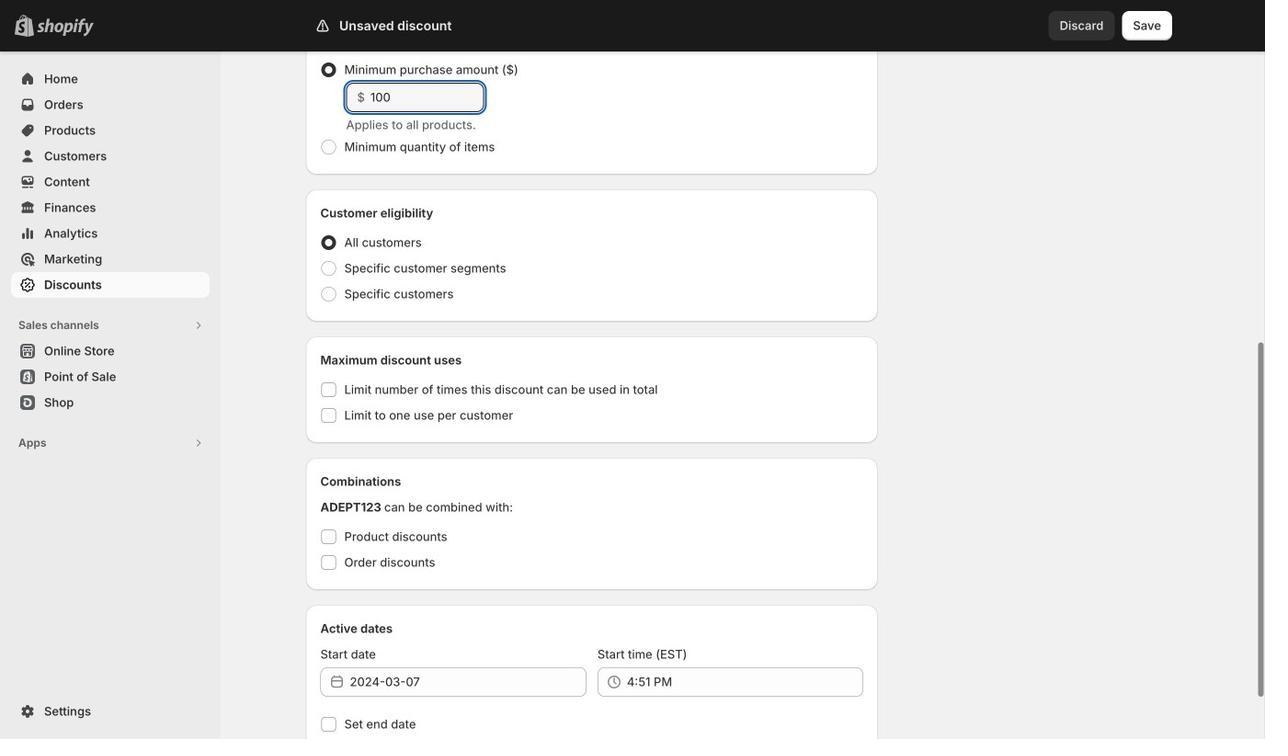 Task type: describe. For each thing, give the bounding box(es) containing it.
0.00 text field
[[370, 83, 484, 112]]

Enter time text field
[[627, 668, 864, 697]]

YYYY-MM-DD text field
[[350, 668, 586, 697]]



Task type: locate. For each thing, give the bounding box(es) containing it.
shopify image
[[37, 18, 94, 37]]



Task type: vqa. For each thing, say whether or not it's contained in the screenshot.
text box
no



